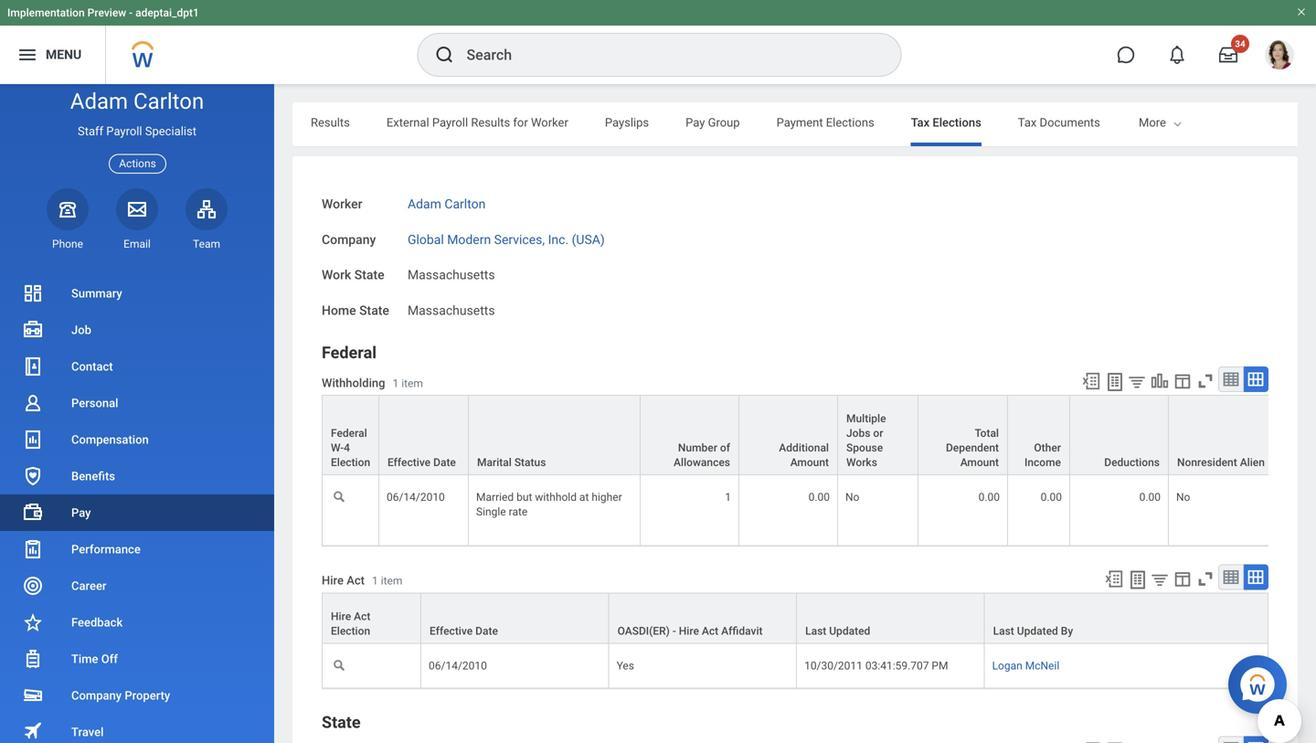 Task type: locate. For each thing, give the bounding box(es) containing it.
export to excel image up last updated by popup button
[[1104, 569, 1124, 589]]

- right oasdi(er)
[[673, 625, 676, 637]]

tax
[[911, 116, 930, 129], [1018, 116, 1037, 129]]

election down the hire act 1 item
[[331, 625, 370, 637]]

company up work state
[[322, 232, 376, 247]]

mcneil
[[1025, 659, 1059, 672]]

0.00 down additional amount in the right bottom of the page
[[809, 491, 830, 504]]

1 massachusetts element from the top
[[408, 264, 495, 282]]

marital
[[477, 456, 512, 469]]

2 table image from the top
[[1222, 740, 1240, 743]]

rate
[[509, 506, 528, 518]]

federal w-4 election column header
[[322, 395, 379, 476]]

1 horizontal spatial 1
[[393, 377, 399, 390]]

of
[[720, 442, 730, 454]]

adam inside navigation pane region
[[70, 88, 128, 114]]

item inside the hire act 1 item
[[381, 575, 403, 587]]

updated left by on the bottom
[[1017, 625, 1058, 637]]

marital status
[[477, 456, 546, 469]]

deductions button
[[1070, 396, 1168, 474]]

0 vertical spatial select to filter grid data image
[[1127, 372, 1147, 391]]

hire act 1 item
[[322, 574, 403, 587]]

effective right hire act election popup button
[[430, 625, 473, 637]]

massachusetts element for home state
[[408, 299, 495, 318]]

0 horizontal spatial withholding
[[322, 376, 385, 390]]

0 horizontal spatial elections
[[826, 116, 874, 129]]

1 horizontal spatial adam
[[408, 196, 441, 212]]

1 horizontal spatial amount
[[960, 456, 999, 469]]

contact link
[[0, 348, 274, 385]]

1 up effective date column header in the bottom of the page
[[393, 377, 399, 390]]

logan
[[992, 659, 1023, 672]]

1 vertical spatial adam
[[408, 196, 441, 212]]

1 horizontal spatial export to worksheets image
[[1127, 569, 1149, 591]]

adam carlton up staff payroll specialist on the left of page
[[70, 88, 204, 114]]

carlton inside navigation pane region
[[133, 88, 204, 114]]

1 vertical spatial massachusetts
[[408, 303, 495, 318]]

act
[[347, 574, 365, 587], [354, 610, 370, 623], [702, 625, 719, 637]]

effective date
[[388, 456, 456, 469], [430, 625, 498, 637]]

updated inside the last updated popup button
[[829, 625, 870, 637]]

expand table image
[[1247, 370, 1265, 388], [1247, 740, 1265, 743]]

other income column header
[[1008, 395, 1070, 476]]

1 last from the left
[[805, 625, 826, 637]]

0 vertical spatial act
[[347, 574, 365, 587]]

0 vertical spatial export to worksheets image
[[1104, 371, 1126, 393]]

payroll
[[432, 116, 468, 129], [106, 124, 142, 138]]

1 vertical spatial withholding
[[322, 376, 385, 390]]

0 vertical spatial effective date
[[388, 456, 456, 469]]

amount down the dependent at the bottom right of the page
[[960, 456, 999, 469]]

adam carlton
[[70, 88, 204, 114], [408, 196, 486, 212]]

fullscreen image
[[1195, 371, 1216, 391]]

feedback
[[71, 616, 123, 629]]

benefits
[[71, 469, 115, 483]]

payroll right staff
[[106, 124, 142, 138]]

table image for 2nd expand table icon from the top of the page
[[1222, 740, 1240, 743]]

documents
[[1040, 116, 1100, 129]]

1 vertical spatial 06/14/2010
[[429, 659, 487, 672]]

0 vertical spatial pay
[[686, 116, 705, 129]]

federal up withholding 1 item
[[322, 343, 377, 362]]

act for hire act 1 item
[[347, 574, 365, 587]]

1 up hire act election popup button
[[372, 575, 378, 587]]

2 tax from the left
[[1018, 116, 1037, 129]]

company
[[322, 232, 376, 247], [71, 689, 122, 702]]

carlton
[[133, 88, 204, 114], [444, 196, 486, 212]]

withholding up federal w-4 election "popup button"
[[322, 376, 385, 390]]

1 vertical spatial expand table image
[[1247, 740, 1265, 743]]

- right preview
[[129, 6, 133, 19]]

1 horizontal spatial company
[[322, 232, 376, 247]]

1 vertical spatial date
[[475, 625, 498, 637]]

benefits link
[[0, 458, 274, 494]]

06/14/2010 for 1
[[387, 491, 445, 504]]

act left 'affidavit'
[[702, 625, 719, 637]]

date inside column header
[[433, 456, 456, 469]]

but
[[517, 491, 532, 504]]

2 updated from the left
[[1017, 625, 1058, 637]]

0 vertical spatial effective
[[388, 456, 431, 469]]

pay left group
[[686, 116, 705, 129]]

06/14/2010 for act
[[429, 659, 487, 672]]

company for company property
[[71, 689, 122, 702]]

company inside "link"
[[71, 689, 122, 702]]

0 horizontal spatial no
[[845, 491, 859, 504]]

inbox large image
[[1219, 46, 1237, 64]]

export to worksheets image for 1
[[1104, 371, 1126, 393]]

no down nonresident
[[1176, 491, 1190, 504]]

select to filter grid data image
[[1127, 372, 1147, 391], [1150, 570, 1170, 589]]

2 last from the left
[[993, 625, 1014, 637]]

affidavit
[[721, 625, 763, 637]]

item
[[401, 377, 423, 390], [381, 575, 403, 587]]

company down time off
[[71, 689, 122, 702]]

0 vertical spatial -
[[129, 6, 133, 19]]

0 horizontal spatial payroll
[[106, 124, 142, 138]]

withholding left orders
[[1137, 116, 1200, 129]]

hire down the hire act 1 item
[[331, 610, 351, 623]]

2 massachusetts element from the top
[[408, 299, 495, 318]]

fullscreen image
[[1195, 569, 1216, 589]]

act inside hire act election
[[354, 610, 370, 623]]

1 amount from the left
[[790, 456, 829, 469]]

0 vertical spatial adam carlton
[[70, 88, 204, 114]]

carlton inside adam carlton link
[[444, 196, 486, 212]]

pay link
[[0, 494, 274, 531]]

effective
[[388, 456, 431, 469], [430, 625, 473, 637]]

deductions
[[1104, 456, 1160, 469]]

pay for pay
[[71, 506, 91, 520]]

table image
[[1222, 568, 1240, 586], [1222, 740, 1240, 743]]

1 inside withholding 1 item
[[393, 377, 399, 390]]

1 tax from the left
[[911, 116, 930, 129]]

withholding for withholding 1 item
[[322, 376, 385, 390]]

travel image
[[22, 720, 44, 742]]

1 vertical spatial select to filter grid data image
[[1150, 570, 1170, 589]]

1 horizontal spatial worker
[[531, 116, 568, 129]]

date for the bottom effective date popup button
[[475, 625, 498, 637]]

last updated
[[805, 625, 870, 637]]

0 vertical spatial effective date button
[[379, 396, 468, 474]]

1 down allowances
[[725, 491, 731, 504]]

-
[[129, 6, 133, 19], [673, 625, 676, 637]]

effective date button
[[379, 396, 468, 474], [421, 594, 608, 643]]

0 vertical spatial carlton
[[133, 88, 204, 114]]

act down the hire act 1 item
[[354, 610, 370, 623]]

1 vertical spatial carlton
[[444, 196, 486, 212]]

1 vertical spatial export to worksheets image
[[1127, 569, 1149, 591]]

0 horizontal spatial worker
[[322, 196, 362, 212]]

1 vertical spatial adam carlton
[[408, 196, 486, 212]]

personal image
[[22, 392, 44, 414]]

oasdi(er) - hire act affidavit
[[617, 625, 763, 637]]

0 horizontal spatial tax
[[911, 116, 930, 129]]

adam up global
[[408, 196, 441, 212]]

export to excel image for act
[[1104, 569, 1124, 589]]

2 horizontal spatial 1
[[725, 491, 731, 504]]

0 horizontal spatial amount
[[790, 456, 829, 469]]

1 vertical spatial act
[[354, 610, 370, 623]]

1 vertical spatial toolbar
[[1096, 564, 1269, 593]]

2 election from the top
[[331, 625, 370, 637]]

1 horizontal spatial -
[[673, 625, 676, 637]]

2 vertical spatial export to excel image
[[1081, 741, 1101, 743]]

payroll for adam carlton
[[106, 124, 142, 138]]

export to worksheets image left view worker - expand/collapse chart icon
[[1104, 371, 1126, 393]]

1 horizontal spatial results
[[471, 116, 510, 129]]

effective date inside column header
[[388, 456, 456, 469]]

deductions column header
[[1070, 395, 1169, 476]]

select to filter grid data image left click to view/edit grid preferences icon
[[1150, 570, 1170, 589]]

effective inside column header
[[388, 456, 431, 469]]

0.00 down income
[[1041, 491, 1062, 504]]

updated up 10/30/2011
[[829, 625, 870, 637]]

0 vertical spatial item
[[401, 377, 423, 390]]

travel link
[[0, 714, 274, 743]]

03:41:59.707
[[865, 659, 929, 672]]

2 massachusetts from the top
[[408, 303, 495, 318]]

election
[[331, 456, 370, 469], [331, 625, 370, 637]]

- inside menu banner
[[129, 6, 133, 19]]

number of allowances button
[[641, 396, 738, 474]]

staff
[[78, 124, 103, 138]]

export to excel image
[[1081, 371, 1101, 391], [1104, 569, 1124, 589], [1081, 741, 1101, 743]]

0 vertical spatial massachusetts element
[[408, 264, 495, 282]]

adam up staff
[[70, 88, 128, 114]]

pay inside list
[[71, 506, 91, 520]]

married
[[476, 491, 514, 504]]

0 horizontal spatial select to filter grid data image
[[1127, 372, 1147, 391]]

multiple jobs or spouse works button
[[838, 396, 918, 474]]

1 massachusetts from the top
[[408, 267, 495, 282]]

email adam carlton element
[[116, 237, 158, 251]]

1 vertical spatial item
[[381, 575, 403, 587]]

1 vertical spatial election
[[331, 625, 370, 637]]

alien
[[1240, 456, 1265, 469]]

single
[[476, 506, 506, 518]]

massachusetts element
[[408, 264, 495, 282], [408, 299, 495, 318]]

row
[[322, 395, 1316, 476], [322, 475, 1316, 546], [322, 593, 1269, 644], [322, 644, 1269, 689]]

1 horizontal spatial pay
[[686, 116, 705, 129]]

federal for federal
[[322, 343, 377, 362]]

date for effective date popup button in column header
[[433, 456, 456, 469]]

export to excel image up deductions popup button
[[1081, 371, 1101, 391]]

34
[[1235, 38, 1245, 49]]

career
[[71, 579, 106, 593]]

export to worksheets image for act
[[1127, 569, 1149, 591]]

1 table image from the top
[[1222, 568, 1240, 586]]

0 vertical spatial export to excel image
[[1081, 371, 1101, 391]]

pay
[[686, 116, 705, 129], [71, 506, 91, 520]]

effective right federal w-4 election
[[388, 456, 431, 469]]

multiple
[[846, 412, 886, 425]]

toolbar
[[1073, 367, 1269, 395], [1096, 564, 1269, 593], [1073, 736, 1269, 743]]

1 vertical spatial company
[[71, 689, 122, 702]]

elections for payment elections
[[826, 116, 874, 129]]

federal w-4 election button
[[323, 396, 378, 474]]

1 vertical spatial state
[[359, 303, 389, 318]]

0 vertical spatial state
[[354, 267, 384, 282]]

pay for pay group
[[686, 116, 705, 129]]

federal inside federal w-4 election
[[331, 427, 367, 440]]

list
[[0, 275, 274, 743]]

pay down benefits at the bottom left of page
[[71, 506, 91, 520]]

1 vertical spatial pay
[[71, 506, 91, 520]]

0 vertical spatial 06/14/2010
[[387, 491, 445, 504]]

hire up hire act election
[[322, 574, 344, 587]]

1 vertical spatial federal
[[331, 427, 367, 440]]

0 horizontal spatial adam
[[70, 88, 128, 114]]

0 horizontal spatial updated
[[829, 625, 870, 637]]

last up 10/30/2011
[[805, 625, 826, 637]]

0 horizontal spatial carlton
[[133, 88, 204, 114]]

2 vertical spatial act
[[702, 625, 719, 637]]

1 horizontal spatial payroll
[[432, 116, 468, 129]]

0 vertical spatial toolbar
[[1073, 367, 1269, 395]]

item up effective date column header in the bottom of the page
[[401, 377, 423, 390]]

1 horizontal spatial tax
[[1018, 116, 1037, 129]]

election down 4
[[331, 456, 370, 469]]

career link
[[0, 568, 274, 604]]

contact image
[[22, 356, 44, 377]]

actions
[[119, 157, 156, 170]]

1 vertical spatial table image
[[1222, 740, 1240, 743]]

export to worksheets image
[[1104, 371, 1126, 393], [1127, 569, 1149, 591]]

0 vertical spatial massachusetts
[[408, 267, 495, 282]]

effective for effective date popup button in column header
[[388, 456, 431, 469]]

0 horizontal spatial last
[[805, 625, 826, 637]]

1 horizontal spatial elections
[[933, 116, 981, 129]]

withholding inside tab list
[[1137, 116, 1200, 129]]

results left the 'for'
[[471, 116, 510, 129]]

worker up the work
[[322, 196, 362, 212]]

withholding for withholding orders
[[1137, 116, 1200, 129]]

click to view/edit grid preferences image
[[1173, 569, 1193, 589]]

hire right oasdi(er)
[[679, 625, 699, 637]]

amount down additional
[[790, 456, 829, 469]]

0 vertical spatial date
[[433, 456, 456, 469]]

last for last updated
[[805, 625, 826, 637]]

1 vertical spatial massachusetts element
[[408, 299, 495, 318]]

benefits image
[[22, 465, 44, 487]]

carlton up the 'specialist'
[[133, 88, 204, 114]]

0 vertical spatial company
[[322, 232, 376, 247]]

export to excel image left export to worksheets image
[[1081, 741, 1101, 743]]

close environment banner image
[[1296, 6, 1307, 17]]

payroll right 'external'
[[432, 116, 468, 129]]

dependent
[[946, 442, 999, 454]]

no
[[845, 491, 859, 504], [1176, 491, 1190, 504]]

0 vertical spatial table image
[[1222, 568, 1240, 586]]

global modern services, inc. (usa)
[[408, 232, 605, 247]]

0 vertical spatial withholding
[[1137, 116, 1200, 129]]

job image
[[22, 319, 44, 341]]

0 horizontal spatial -
[[129, 6, 133, 19]]

last up logan
[[993, 625, 1014, 637]]

0 vertical spatial 1
[[393, 377, 399, 390]]

0 vertical spatial adam
[[70, 88, 128, 114]]

export to worksheets image up last updated by popup button
[[1127, 569, 1149, 591]]

last
[[805, 625, 826, 637], [993, 625, 1014, 637]]

tab list
[[292, 102, 1301, 146]]

act up hire act election popup button
[[347, 574, 365, 587]]

1 updated from the left
[[829, 625, 870, 637]]

total
[[975, 427, 999, 440]]

spouse
[[846, 442, 883, 454]]

0 vertical spatial expand table image
[[1247, 370, 1265, 388]]

carlton up modern at left
[[444, 196, 486, 212]]

select to filter grid data image for act
[[1150, 570, 1170, 589]]

2 amount from the left
[[960, 456, 999, 469]]

2 expand table image from the top
[[1247, 740, 1265, 743]]

1 row from the top
[[322, 395, 1316, 476]]

click to view/edit grid preferences image
[[1173, 371, 1193, 391]]

2 no from the left
[[1176, 491, 1190, 504]]

search image
[[434, 44, 456, 66]]

results left 'external'
[[311, 116, 350, 129]]

1 vertical spatial hire
[[331, 610, 351, 623]]

pay inside tab list
[[686, 116, 705, 129]]

travel
[[71, 725, 104, 739]]

0 horizontal spatial 1
[[372, 575, 378, 587]]

1 horizontal spatial no
[[1176, 491, 1190, 504]]

hire inside hire act election
[[331, 610, 351, 623]]

payslips
[[605, 116, 649, 129]]

work
[[322, 267, 351, 282]]

email button
[[116, 188, 158, 251]]

payroll inside navigation pane region
[[106, 124, 142, 138]]

results
[[311, 116, 350, 129], [471, 116, 510, 129]]

1 vertical spatial effective
[[430, 625, 473, 637]]

worker inside tab list
[[531, 116, 568, 129]]

tax documents
[[1018, 116, 1100, 129]]

services,
[[494, 232, 545, 247]]

1 vertical spatial -
[[673, 625, 676, 637]]

1 horizontal spatial last
[[993, 625, 1014, 637]]

1 vertical spatial export to excel image
[[1104, 569, 1124, 589]]

withholding
[[1137, 116, 1200, 129], [322, 376, 385, 390]]

1 vertical spatial worker
[[322, 196, 362, 212]]

1 horizontal spatial withholding
[[1137, 116, 1200, 129]]

0 horizontal spatial pay
[[71, 506, 91, 520]]

1
[[393, 377, 399, 390], [725, 491, 731, 504], [372, 575, 378, 587]]

updated inside last updated by popup button
[[1017, 625, 1058, 637]]

married but withhold at higher single rate element
[[476, 487, 622, 518]]

email
[[124, 237, 151, 250]]

0.00 down deductions
[[1139, 491, 1161, 504]]

2 vertical spatial 1
[[372, 575, 378, 587]]

federal up 4
[[331, 427, 367, 440]]

0 vertical spatial worker
[[531, 116, 568, 129]]

0 horizontal spatial company
[[71, 689, 122, 702]]

hire inside "popup button"
[[679, 625, 699, 637]]

profile logan mcneil image
[[1265, 40, 1294, 73]]

2 vertical spatial toolbar
[[1073, 736, 1269, 743]]

1 horizontal spatial date
[[475, 625, 498, 637]]

item up hire act election popup button
[[381, 575, 403, 587]]

multiple jobs or spouse works column header
[[838, 395, 919, 476]]

implementation
[[7, 6, 85, 19]]

mail image
[[126, 198, 148, 220]]

0 horizontal spatial export to worksheets image
[[1104, 371, 1126, 393]]

1 elections from the left
[[826, 116, 874, 129]]

10/30/2011 03:41:59.707 pm
[[804, 659, 948, 672]]

worker right the 'for'
[[531, 116, 568, 129]]

global modern services, inc. (usa) link
[[408, 228, 605, 247]]

amount inside total dependent amount
[[960, 456, 999, 469]]

adam carlton up global
[[408, 196, 486, 212]]

0 vertical spatial federal
[[322, 343, 377, 362]]

0 horizontal spatial date
[[433, 456, 456, 469]]

1 horizontal spatial adam carlton
[[408, 196, 486, 212]]

compensation link
[[0, 421, 274, 458]]

phone adam carlton element
[[47, 237, 89, 251]]

0.00 down the dependent at the bottom right of the page
[[978, 491, 1000, 504]]

table image
[[1222, 370, 1240, 388]]

election inside hire act election
[[331, 625, 370, 637]]

no down works
[[845, 491, 859, 504]]

row containing hire act election
[[322, 593, 1269, 644]]

effective date column header
[[379, 395, 469, 476]]

time off
[[71, 652, 118, 666]]

1 horizontal spatial carlton
[[444, 196, 486, 212]]

notifications large image
[[1168, 46, 1186, 64]]

select to filter grid data image left view worker - expand/collapse chart icon
[[1127, 372, 1147, 391]]

inc.
[[548, 232, 569, 247]]

3 row from the top
[[322, 593, 1269, 644]]

adam
[[70, 88, 128, 114], [408, 196, 441, 212]]

2 elections from the left
[[933, 116, 981, 129]]

0 horizontal spatial results
[[311, 116, 350, 129]]

1 election from the top
[[331, 456, 370, 469]]

massachusetts for work state
[[408, 267, 495, 282]]

1 horizontal spatial updated
[[1017, 625, 1058, 637]]

0 vertical spatial hire
[[322, 574, 344, 587]]

1 vertical spatial 1
[[725, 491, 731, 504]]

4 0.00 from the left
[[1139, 491, 1161, 504]]

amount
[[790, 456, 829, 469], [960, 456, 999, 469]]

0 vertical spatial election
[[331, 456, 370, 469]]



Task type: describe. For each thing, give the bounding box(es) containing it.
off
[[101, 652, 118, 666]]

2 0.00 from the left
[[978, 491, 1000, 504]]

menu banner
[[0, 0, 1316, 84]]

tax for tax elections
[[911, 116, 930, 129]]

higher
[[592, 491, 622, 504]]

withholding orders
[[1137, 116, 1238, 129]]

nonresident alien
[[1177, 456, 1265, 469]]

total dependent amount
[[946, 427, 999, 469]]

hire act election
[[331, 610, 370, 637]]

view worker - expand/collapse chart image
[[1150, 371, 1170, 391]]

other income button
[[1008, 396, 1069, 474]]

preview
[[87, 6, 126, 19]]

more
[[1139, 116, 1166, 129]]

additional amount
[[779, 442, 829, 469]]

massachusetts for home state
[[408, 303, 495, 318]]

career image
[[22, 575, 44, 597]]

1 vertical spatial effective date button
[[421, 594, 608, 643]]

tax for tax documents
[[1018, 116, 1037, 129]]

team adam carlton element
[[186, 237, 228, 251]]

item inside withholding 1 item
[[401, 377, 423, 390]]

number
[[678, 442, 717, 454]]

federal for federal w-4 election
[[331, 427, 367, 440]]

updated for last updated
[[829, 625, 870, 637]]

w-
[[331, 442, 344, 454]]

feedback link
[[0, 604, 274, 641]]

nonresident
[[1177, 456, 1237, 469]]

act inside "popup button"
[[702, 625, 719, 637]]

adam carlton link
[[408, 193, 486, 212]]

performance link
[[0, 531, 274, 568]]

2 row from the top
[[322, 475, 1316, 546]]

pay group
[[686, 116, 740, 129]]

view team image
[[196, 198, 218, 220]]

job link
[[0, 312, 274, 348]]

oasdi(er)
[[617, 625, 670, 637]]

job
[[71, 323, 91, 337]]

company property link
[[0, 677, 274, 714]]

Search Workday  search field
[[467, 35, 863, 75]]

home
[[322, 303, 356, 318]]

feedback image
[[22, 611, 44, 633]]

1 expand table image from the top
[[1247, 370, 1265, 388]]

2 vertical spatial state
[[322, 713, 361, 732]]

team link
[[186, 188, 228, 251]]

pm
[[932, 659, 948, 672]]

table image for expand table image
[[1222, 568, 1240, 586]]

modern
[[447, 232, 491, 247]]

home state
[[322, 303, 389, 318]]

menu
[[46, 47, 82, 62]]

logan mcneil
[[992, 659, 1059, 672]]

by
[[1061, 625, 1073, 637]]

nonresident alien button
[[1169, 396, 1276, 474]]

(usa)
[[572, 232, 605, 247]]

1 0.00 from the left
[[809, 491, 830, 504]]

select to filter grid data image for 1
[[1127, 372, 1147, 391]]

group
[[708, 116, 740, 129]]

performance image
[[22, 538, 44, 560]]

time off image
[[22, 648, 44, 670]]

company property image
[[22, 685, 44, 706]]

withhold
[[535, 491, 577, 504]]

amount inside additional amount
[[790, 456, 829, 469]]

jobs
[[846, 427, 870, 440]]

phone image
[[55, 198, 80, 220]]

last updated button
[[797, 594, 984, 643]]

10/30/2011
[[804, 659, 863, 672]]

team
[[193, 237, 220, 250]]

export to worksheets image
[[1104, 741, 1126, 743]]

implementation preview -   adeptai_dpt1
[[7, 6, 199, 19]]

1 no from the left
[[845, 491, 859, 504]]

election inside "popup button"
[[331, 456, 370, 469]]

last for last updated by
[[993, 625, 1014, 637]]

payment
[[777, 116, 823, 129]]

2 results from the left
[[471, 116, 510, 129]]

oasdi(er) - hire act affidavit button
[[609, 594, 796, 643]]

- inside "popup button"
[[673, 625, 676, 637]]

company for company
[[322, 232, 376, 247]]

multiple jobs or spouse works
[[846, 412, 886, 469]]

yes
[[617, 659, 634, 672]]

additional amount column header
[[739, 395, 838, 476]]

orders
[[1203, 116, 1238, 129]]

time off link
[[0, 641, 274, 677]]

adam carlton inside navigation pane region
[[70, 88, 204, 114]]

4 row from the top
[[322, 644, 1269, 689]]

phone button
[[47, 188, 89, 251]]

hire for hire act 1 item
[[322, 574, 344, 587]]

time
[[71, 652, 98, 666]]

work state
[[322, 267, 384, 282]]

effective for the bottom effective date popup button
[[430, 625, 473, 637]]

hire act election button
[[323, 594, 420, 643]]

tab list containing results
[[292, 102, 1301, 146]]

or
[[873, 427, 883, 440]]

marital status column header
[[469, 395, 641, 476]]

4
[[344, 442, 350, 454]]

performance
[[71, 542, 141, 556]]

total dependent amount column header
[[919, 395, 1008, 476]]

toolbar for 1
[[1073, 367, 1269, 395]]

state for home state
[[359, 303, 389, 318]]

list containing summary
[[0, 275, 274, 743]]

massachusetts element for work state
[[408, 264, 495, 282]]

state for work state
[[354, 267, 384, 282]]

compensation image
[[22, 429, 44, 451]]

marital status button
[[469, 396, 640, 474]]

specialist
[[145, 124, 196, 138]]

additional amount button
[[739, 396, 837, 474]]

elections for tax elections
[[933, 116, 981, 129]]

1 inside the hire act 1 item
[[372, 575, 378, 587]]

1 vertical spatial effective date
[[430, 625, 498, 637]]

menu button
[[0, 26, 105, 84]]

personal
[[71, 396, 118, 410]]

act for hire act election
[[354, 610, 370, 623]]

actions button
[[109, 154, 166, 173]]

last updated by
[[993, 625, 1073, 637]]

hire for hire act election
[[331, 610, 351, 623]]

staff payroll specialist
[[78, 124, 196, 138]]

compensation
[[71, 433, 149, 446]]

summary
[[71, 287, 122, 300]]

last updated by button
[[985, 594, 1268, 643]]

row containing multiple jobs or spouse works
[[322, 395, 1316, 476]]

summary image
[[22, 282, 44, 304]]

pay image
[[22, 502, 44, 524]]

3 0.00 from the left
[[1041, 491, 1062, 504]]

summary link
[[0, 275, 274, 312]]

payment elections
[[777, 116, 874, 129]]

effective date button inside column header
[[379, 396, 468, 474]]

number of allowances column header
[[641, 395, 739, 476]]

other
[[1034, 442, 1061, 454]]

navigation pane region
[[0, 84, 274, 743]]

expand table image
[[1247, 568, 1265, 586]]

justify image
[[16, 44, 38, 66]]

global
[[408, 232, 444, 247]]

export to excel image for 1
[[1081, 371, 1101, 391]]

payroll for results
[[432, 116, 468, 129]]

phone
[[52, 237, 83, 250]]

updated for last updated by
[[1017, 625, 1058, 637]]

toolbar for act
[[1096, 564, 1269, 593]]

external
[[386, 116, 429, 129]]

at
[[579, 491, 589, 504]]

1 results from the left
[[311, 116, 350, 129]]



Task type: vqa. For each thing, say whether or not it's contained in the screenshot.
the Team
yes



